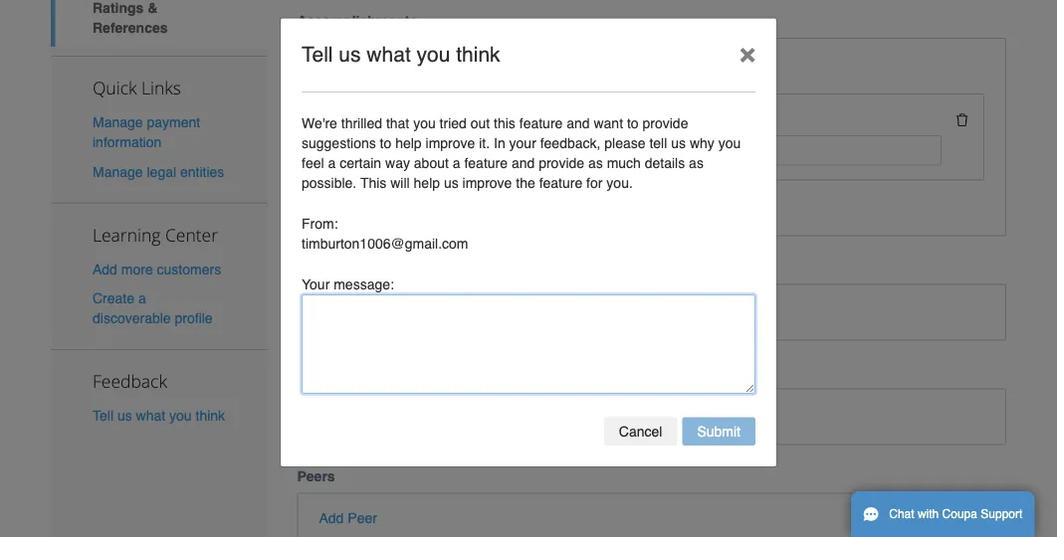 Task type: vqa. For each thing, say whether or not it's contained in the screenshot.
Notify errors on TIN Validation on Profile's the errors
no



Task type: describe. For each thing, give the bounding box(es) containing it.
possible.
[[302, 175, 357, 191]]

0 horizontal spatial provide
[[539, 155, 585, 171]]

you right that
[[413, 116, 436, 131]]

add more customers
[[93, 261, 221, 277]]

submit
[[698, 424, 741, 440]]

distinctions
[[377, 62, 457, 78]]

manage payment information
[[93, 115, 200, 151]]

title
[[334, 111, 363, 126]]

peer
[[348, 510, 377, 526]]

ratings & references
[[93, 0, 168, 35]]

timburton1006@gmail.com
[[302, 236, 469, 252]]

payment
[[147, 115, 200, 131]]

tell us what you think button
[[93, 406, 225, 426]]

manage legal entities link
[[93, 164, 224, 180]]

submit button
[[683, 418, 756, 446]]

peers
[[297, 469, 335, 485]]

you inside button
[[169, 408, 192, 424]]

with
[[918, 508, 940, 522]]

learning center
[[93, 223, 218, 246]]

what inside button
[[136, 408, 165, 424]]

1 vertical spatial help
[[414, 175, 440, 191]]

add peer button
[[319, 508, 377, 528]]

that
[[386, 116, 410, 131]]

in
[[494, 135, 506, 151]]

1 vertical spatial feature
[[465, 155, 508, 171]]

will
[[391, 175, 410, 191]]

feel
[[302, 155, 324, 171]]

tell inside × dialog
[[302, 43, 333, 67]]

quick links
[[93, 76, 181, 100]]

your message:
[[302, 277, 394, 293]]

thrilled
[[341, 116, 382, 131]]

why
[[690, 135, 715, 151]]

URL text field
[[646, 135, 942, 166]]

a inside create a discoverable profile
[[138, 291, 146, 307]]

details
[[645, 155, 685, 171]]

way
[[386, 155, 410, 171]]

your
[[302, 277, 330, 293]]

add for add more customers
[[93, 261, 117, 277]]

tell inside button
[[93, 408, 114, 424]]

0 vertical spatial feature
[[520, 116, 563, 131]]

this
[[361, 175, 387, 191]]

out
[[471, 116, 490, 131]]

tell
[[650, 135, 668, 151]]

add for add peer
[[319, 510, 344, 526]]

projects
[[489, 62, 544, 78]]

you.
[[607, 175, 633, 191]]

1 vertical spatial and
[[567, 116, 590, 131]]

add brand button
[[319, 299, 385, 319]]

coupa
[[943, 508, 978, 522]]

competitors
[[297, 364, 379, 380]]

Your message: text field
[[302, 295, 756, 394]]

0 vertical spatial to
[[627, 116, 639, 131]]

certain
[[340, 155, 382, 171]]

tell us what you think inside × dialog
[[302, 43, 501, 67]]

0 vertical spatial help
[[396, 135, 422, 151]]

1 horizontal spatial and
[[512, 155, 535, 171]]

create a discoverable profile link
[[93, 291, 213, 326]]

please
[[605, 135, 646, 151]]

awards,
[[319, 62, 373, 78]]

discoverable
[[93, 311, 171, 326]]

what inside × dialog
[[367, 43, 411, 67]]

think inside × dialog
[[456, 43, 501, 67]]

us down about
[[444, 175, 459, 191]]

&
[[148, 0, 158, 15]]

message:
[[334, 277, 394, 293]]

awards, distinctions and projects
[[319, 62, 544, 78]]

accomplishments
[[297, 13, 417, 29]]

0 horizontal spatial to
[[380, 135, 392, 151]]



Task type: locate. For each thing, give the bounding box(es) containing it.
manage up information
[[93, 115, 143, 131]]

customers
[[157, 261, 221, 277]]

manage down information
[[93, 164, 143, 180]]

1 manage from the top
[[93, 115, 143, 131]]

cancel button
[[604, 418, 678, 446]]

us right tell
[[672, 135, 686, 151]]

feedback,
[[541, 135, 601, 151]]

a up discoverable
[[138, 291, 146, 307]]

what down 'accomplishments'
[[367, 43, 411, 67]]

× button
[[719, 18, 777, 88]]

1 horizontal spatial what
[[367, 43, 411, 67]]

ratings & references link
[[51, 0, 267, 47]]

want
[[594, 116, 624, 131]]

1 horizontal spatial provide
[[643, 116, 689, 131]]

us down 'accomplishments'
[[339, 43, 361, 67]]

chat with coupa support button
[[852, 492, 1035, 538]]

much
[[607, 155, 641, 171]]

we're
[[302, 116, 338, 131]]

1 horizontal spatial tell
[[302, 43, 333, 67]]

tell us what you think down "feedback"
[[93, 408, 225, 424]]

you down profile
[[169, 408, 192, 424]]

0 horizontal spatial and
[[461, 62, 486, 78]]

tell down 'accomplishments'
[[302, 43, 333, 67]]

2 manage from the top
[[93, 164, 143, 180]]

0 vertical spatial tell
[[302, 43, 333, 67]]

manage inside manage payment information
[[93, 115, 143, 131]]

1 vertical spatial what
[[136, 408, 165, 424]]

1 as from the left
[[589, 155, 603, 171]]

chat with coupa support
[[890, 508, 1023, 522]]

provide up tell
[[643, 116, 689, 131]]

1 vertical spatial to
[[380, 135, 392, 151]]

1 vertical spatial add
[[319, 301, 344, 317]]

brand
[[348, 301, 385, 317]]

2 vertical spatial add
[[319, 510, 344, 526]]

1 horizontal spatial to
[[627, 116, 639, 131]]

to
[[627, 116, 639, 131], [380, 135, 392, 151]]

a right about
[[453, 155, 461, 171]]

entities
[[180, 164, 224, 180]]

suggestions
[[302, 135, 376, 151]]

think down profile
[[196, 408, 225, 424]]

add inside button
[[319, 510, 344, 526]]

manage
[[93, 115, 143, 131], [93, 164, 143, 180]]

from: timburton1006@gmail.com
[[302, 216, 469, 252]]

add left peer
[[319, 510, 344, 526]]

1 vertical spatial tell
[[93, 408, 114, 424]]

and left the projects
[[461, 62, 486, 78]]

tried
[[440, 116, 467, 131]]

1 vertical spatial think
[[196, 408, 225, 424]]

1 horizontal spatial as
[[689, 155, 704, 171]]

more
[[121, 261, 153, 277]]

×
[[740, 37, 756, 69]]

you right why
[[719, 135, 741, 151]]

create a discoverable profile
[[93, 291, 213, 326]]

0 vertical spatial improve
[[426, 135, 475, 151]]

1 vertical spatial provide
[[539, 155, 585, 171]]

0 vertical spatial tell us what you think
[[302, 43, 501, 67]]

us inside button
[[117, 408, 132, 424]]

1 horizontal spatial tell us what you think
[[302, 43, 501, 67]]

0 vertical spatial think
[[456, 43, 501, 67]]

create
[[93, 291, 134, 307]]

add inside button
[[319, 301, 344, 317]]

as up 'for'
[[589, 155, 603, 171]]

you up the tried
[[417, 43, 451, 67]]

add down your
[[319, 301, 344, 317]]

what
[[367, 43, 411, 67], [136, 408, 165, 424]]

improve
[[426, 135, 475, 151], [463, 175, 512, 191]]

help down that
[[396, 135, 422, 151]]

1 horizontal spatial think
[[456, 43, 501, 67]]

2 horizontal spatial a
[[453, 155, 461, 171]]

2 vertical spatial and
[[512, 155, 535, 171]]

Title text field
[[334, 135, 631, 166]]

for
[[587, 175, 603, 191]]

× dialog
[[280, 17, 778, 468]]

cancel
[[619, 424, 663, 440]]

provide
[[643, 116, 689, 131], [539, 155, 585, 171]]

the
[[516, 175, 536, 191]]

a
[[328, 155, 336, 171], [453, 155, 461, 171], [138, 291, 146, 307]]

as down why
[[689, 155, 704, 171]]

tell us what you think
[[302, 43, 501, 67], [93, 408, 225, 424]]

ratings
[[93, 0, 144, 15]]

add for add brand
[[319, 301, 344, 317]]

0 vertical spatial and
[[461, 62, 486, 78]]

2 vertical spatial feature
[[539, 175, 583, 191]]

0 vertical spatial add
[[93, 261, 117, 277]]

it.
[[479, 135, 490, 151]]

legal
[[147, 164, 176, 180]]

add peer
[[319, 510, 377, 526]]

chat
[[890, 508, 915, 522]]

feature up your at the top of the page
[[520, 116, 563, 131]]

add
[[93, 261, 117, 277], [319, 301, 344, 317], [319, 510, 344, 526]]

1 horizontal spatial a
[[328, 155, 336, 171]]

us down "feedback"
[[117, 408, 132, 424]]

improve down title text field
[[463, 175, 512, 191]]

0 horizontal spatial tell
[[93, 408, 114, 424]]

information
[[93, 135, 162, 151]]

a right feel at the top of page
[[328, 155, 336, 171]]

1 vertical spatial manage
[[93, 164, 143, 180]]

manage legal entities
[[93, 164, 224, 180]]

0 horizontal spatial as
[[589, 155, 603, 171]]

tell down "feedback"
[[93, 408, 114, 424]]

0 vertical spatial manage
[[93, 115, 143, 131]]

0 horizontal spatial a
[[138, 291, 146, 307]]

feature
[[520, 116, 563, 131], [465, 155, 508, 171], [539, 175, 583, 191]]

feature down it.
[[465, 155, 508, 171]]

this
[[494, 116, 516, 131]]

manage payment information link
[[93, 115, 200, 151]]

tell us what you think down 'accomplishments'
[[302, 43, 501, 67]]

2 as from the left
[[689, 155, 704, 171]]

your
[[510, 135, 537, 151]]

and down your at the top of the page
[[512, 155, 535, 171]]

tell
[[302, 43, 333, 67], [93, 408, 114, 424]]

from:
[[302, 216, 338, 232]]

manage for manage payment information
[[93, 115, 143, 131]]

manage for manage legal entities
[[93, 164, 143, 180]]

think up out
[[456, 43, 501, 67]]

2 horizontal spatial and
[[567, 116, 590, 131]]

feature left 'for'
[[539, 175, 583, 191]]

support
[[981, 508, 1023, 522]]

0 horizontal spatial think
[[196, 408, 225, 424]]

0 horizontal spatial tell us what you think
[[93, 408, 225, 424]]

0 horizontal spatial what
[[136, 408, 165, 424]]

center
[[165, 223, 218, 246]]

think inside button
[[196, 408, 225, 424]]

add more customers link
[[93, 261, 221, 277]]

1 vertical spatial tell us what you think
[[93, 408, 225, 424]]

1 vertical spatial improve
[[463, 175, 512, 191]]

help
[[396, 135, 422, 151], [414, 175, 440, 191]]

references
[[93, 19, 168, 35]]

profile
[[175, 311, 213, 326]]

about
[[414, 155, 449, 171]]

feedback
[[93, 370, 167, 393]]

add up create
[[93, 261, 117, 277]]

provide down feedback,
[[539, 155, 585, 171]]

what down "feedback"
[[136, 408, 165, 424]]

improve down the tried
[[426, 135, 475, 151]]

we're thrilled that you tried out this feature and want to provide suggestions to help improve it. in your feedback, please tell us why you feel a certain way about a feature and provide as much details as possible. this will help us improve the feature for you.
[[302, 116, 741, 191]]

and up feedback,
[[567, 116, 590, 131]]

learning
[[93, 223, 161, 246]]

to up way
[[380, 135, 392, 151]]

think
[[456, 43, 501, 67], [196, 408, 225, 424]]

0 vertical spatial what
[[367, 43, 411, 67]]

to up "please"
[[627, 116, 639, 131]]

0 vertical spatial provide
[[643, 116, 689, 131]]

add brand
[[319, 301, 385, 317]]

help down about
[[414, 175, 440, 191]]

url
[[646, 111, 674, 126]]

links
[[141, 76, 181, 100]]

quick
[[93, 76, 137, 100]]



